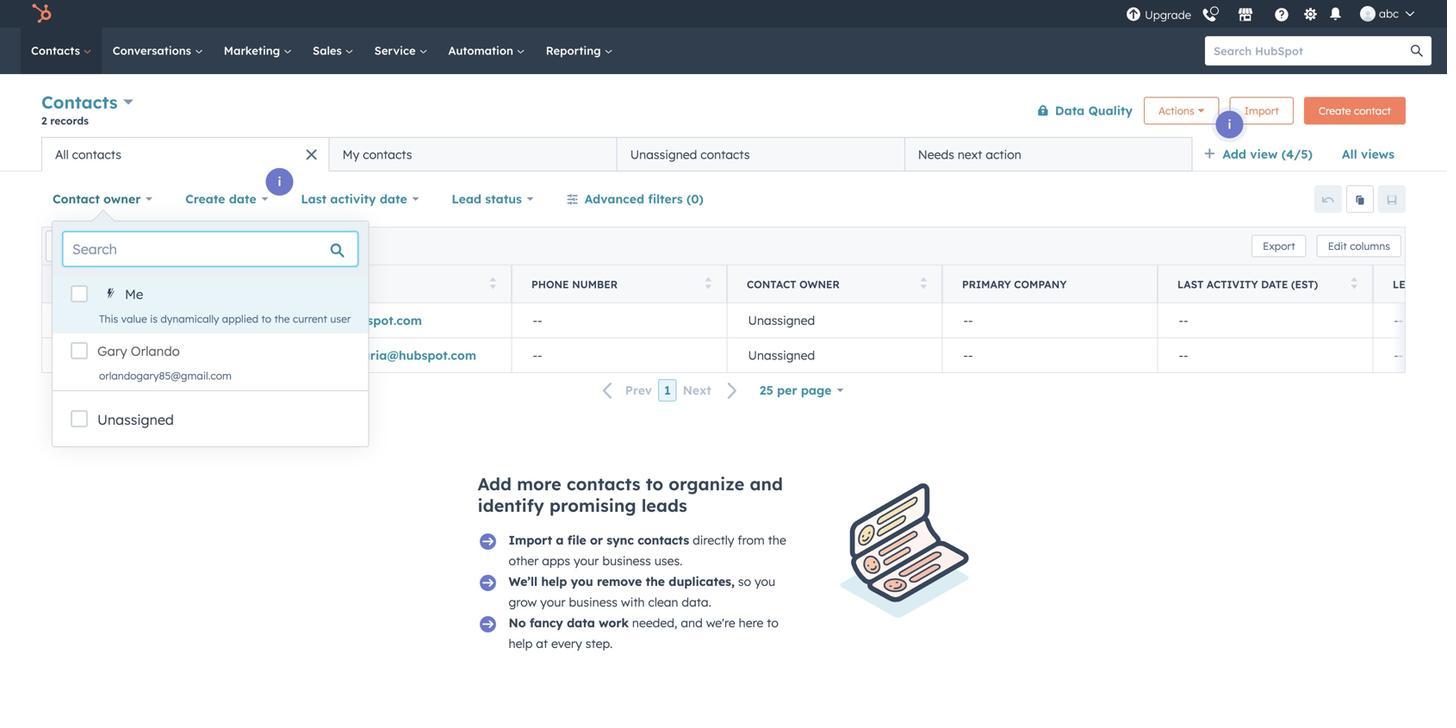 Task type: vqa. For each thing, say whether or not it's contained in the screenshot.
'views' inside the All views BUTTON
no



Task type: locate. For each thing, give the bounding box(es) containing it.
0 vertical spatial to
[[262, 312, 272, 325]]

the left current
[[274, 312, 290, 325]]

contacts
[[72, 147, 121, 162], [363, 147, 412, 162], [701, 147, 750, 162], [567, 473, 641, 495], [638, 533, 690, 548]]

orlandogary85@gmail.com
[[99, 369, 232, 382]]

1 vertical spatial the
[[769, 533, 787, 548]]

0 horizontal spatial date
[[229, 191, 257, 206]]

add for add view (4/5)
[[1223, 147, 1247, 162]]

Search name, phone, email addresses, or company search field
[[46, 231, 249, 262]]

and down data. at the left of page
[[681, 615, 703, 630]]

promising
[[550, 495, 637, 516]]

activity
[[330, 191, 376, 206]]

0 vertical spatial owner
[[104, 191, 141, 206]]

1 vertical spatial last
[[1178, 278, 1204, 291]]

2 horizontal spatial the
[[769, 533, 787, 548]]

0 vertical spatial import
[[1245, 104, 1280, 117]]

last for last activity date
[[301, 191, 327, 206]]

and inside needed, and we're here to help at every step.
[[681, 615, 703, 630]]

2 you from the left
[[755, 574, 776, 589]]

(sample up maria johnson (sample contact)
[[224, 313, 274, 328]]

applied
[[222, 312, 259, 325]]

last inside popup button
[[301, 191, 327, 206]]

emailmaria@hubspot.com button
[[296, 338, 512, 372]]

1 all from the left
[[1343, 147, 1358, 162]]

your inside the so you grow your business with clean data.
[[541, 595, 566, 610]]

you
[[571, 574, 594, 589], [755, 574, 776, 589]]

lead left 'status'
[[452, 191, 482, 206]]

leads
[[642, 495, 688, 516]]

1 press to sort. image from the left
[[275, 277, 281, 289]]

i
[[1229, 117, 1232, 132], [278, 174, 281, 189], [79, 258, 83, 273]]

lead stat
[[1394, 278, 1448, 291]]

contacts button
[[41, 90, 134, 115]]

(sample down applied
[[227, 348, 277, 363]]

add left view
[[1223, 147, 1247, 162]]

0 vertical spatial and
[[750, 473, 783, 495]]

0 horizontal spatial owner
[[104, 191, 141, 206]]

fancy
[[530, 615, 564, 630]]

0 horizontal spatial press to sort. image
[[490, 277, 496, 289]]

create down all contacts button
[[185, 191, 225, 206]]

all
[[1343, 147, 1358, 162], [55, 147, 69, 162]]

import
[[1245, 104, 1280, 117], [509, 533, 553, 548]]

menu
[[1125, 0, 1427, 28]]

1 vertical spatial contact
[[747, 278, 797, 291]]

1 vertical spatial add
[[478, 473, 512, 495]]

business inside directly from the other apps your business uses.
[[603, 553, 651, 568]]

needed, and we're here to help at every step.
[[509, 615, 779, 651]]

0 horizontal spatial add
[[478, 473, 512, 495]]

press to sort. image for phone number
[[705, 277, 712, 289]]

no
[[509, 615, 526, 630]]

0 horizontal spatial lead
[[452, 191, 482, 206]]

1 horizontal spatial your
[[574, 553, 599, 568]]

2 vertical spatial to
[[767, 615, 779, 630]]

1 horizontal spatial and
[[750, 473, 783, 495]]

1 horizontal spatial lead
[[1394, 278, 1421, 291]]

needs
[[919, 147, 955, 162]]

your down file
[[574, 553, 599, 568]]

edit columns button
[[1318, 235, 1402, 257]]

2 vertical spatial i button
[[67, 252, 95, 279]]

all left "views" at the right top of the page
[[1343, 147, 1358, 162]]

contacts for unassigned contacts
[[701, 147, 750, 162]]

lead left stat
[[1394, 278, 1421, 291]]

filters
[[648, 191, 683, 206]]

1 vertical spatial import
[[509, 533, 553, 548]]

to right applied
[[262, 312, 272, 325]]

1 vertical spatial create
[[185, 191, 225, 206]]

2 all from the left
[[55, 147, 69, 162]]

0 horizontal spatial import
[[509, 533, 553, 548]]

import for import a file or sync contacts
[[509, 533, 553, 548]]

1 vertical spatial contacts
[[41, 91, 118, 113]]

1 horizontal spatial add
[[1223, 147, 1247, 162]]

gary orlando image
[[1361, 6, 1376, 22]]

import inside button
[[1245, 104, 1280, 117]]

i button up 'add view (4/5)'
[[1217, 111, 1244, 138]]

date right activity
[[380, 191, 407, 206]]

calling icon button
[[1195, 1, 1225, 27]]

contacts down records
[[72, 147, 121, 162]]

business up we'll help you remove the duplicates,
[[603, 553, 651, 568]]

settings image
[[1304, 7, 1319, 23]]

the inside directly from the other apps your business uses.
[[769, 533, 787, 548]]

contacts inside "unassigned contacts" button
[[701, 147, 750, 162]]

1 vertical spatial your
[[541, 595, 566, 610]]

1 vertical spatial contact)
[[280, 348, 332, 363]]

0 horizontal spatial all
[[55, 147, 69, 162]]

1 horizontal spatial create
[[1319, 104, 1352, 117]]

phone
[[532, 278, 569, 291]]

lead
[[452, 191, 482, 206], [1394, 278, 1421, 291]]

create contact
[[1319, 104, 1392, 117]]

2 press to sort. element from the left
[[490, 277, 496, 292]]

add inside button
[[1223, 147, 1247, 162]]

1 vertical spatial i
[[278, 174, 281, 189]]

all contacts button
[[41, 137, 329, 172]]

halligan
[[170, 313, 221, 328]]

0 vertical spatial contact owner
[[53, 191, 141, 206]]

press to sort. image down the "edit columns"
[[1352, 277, 1358, 289]]

0 horizontal spatial last
[[301, 191, 327, 206]]

2 vertical spatial the
[[646, 574, 665, 589]]

the up clean
[[646, 574, 665, 589]]

you left remove
[[571, 574, 594, 589]]

all contacts
[[55, 147, 121, 162]]

me
[[125, 286, 143, 303]]

add more contacts to organize and identify promising leads
[[478, 473, 783, 516]]

1 press to sort. element from the left
[[275, 277, 281, 292]]

contacts up the import a file or sync contacts
[[567, 473, 641, 495]]

grow
[[509, 595, 537, 610]]

date
[[229, 191, 257, 206], [380, 191, 407, 206]]

1 vertical spatial business
[[569, 595, 618, 610]]

all for all views
[[1343, 147, 1358, 162]]

0 vertical spatial business
[[603, 553, 651, 568]]

0 horizontal spatial your
[[541, 595, 566, 610]]

0 horizontal spatial and
[[681, 615, 703, 630]]

all down 2 records
[[55, 147, 69, 162]]

no fancy data work
[[509, 615, 629, 630]]

0 horizontal spatial you
[[571, 574, 594, 589]]

and up from
[[750, 473, 783, 495]]

1 horizontal spatial i button
[[266, 168, 293, 196]]

sales
[[313, 44, 345, 58]]

2 horizontal spatial to
[[767, 615, 779, 630]]

3 press to sort. image from the left
[[921, 277, 927, 289]]

create left contact
[[1319, 104, 1352, 117]]

2 press to sort. image from the left
[[705, 277, 712, 289]]

all inside the "all views" link
[[1343, 147, 1358, 162]]

0 horizontal spatial i
[[79, 258, 83, 273]]

help down apps
[[542, 574, 567, 589]]

1 horizontal spatial i
[[278, 174, 281, 189]]

brian halligan (sample contact) link
[[133, 313, 330, 328]]

1 press to sort. image from the left
[[490, 277, 496, 289]]

press to sort. element
[[275, 277, 281, 292], [490, 277, 496, 292], [705, 277, 712, 292], [921, 277, 927, 292], [1352, 277, 1358, 292]]

to right here at the right bottom of the page
[[767, 615, 779, 630]]

0 vertical spatial add
[[1223, 147, 1247, 162]]

5 press to sort. element from the left
[[1352, 277, 1358, 292]]

i button right create date
[[266, 168, 293, 196]]

contacts link
[[21, 28, 102, 74]]

import up other
[[509, 533, 553, 548]]

export
[[1264, 240, 1296, 253]]

last
[[301, 191, 327, 206], [1178, 278, 1204, 291]]

press to sort. image left phone
[[490, 277, 496, 289]]

2 horizontal spatial press to sort. image
[[921, 277, 927, 289]]

date up the search search field
[[229, 191, 257, 206]]

more
[[517, 473, 562, 495]]

1 vertical spatial lead
[[1394, 278, 1421, 291]]

press to sort. image
[[275, 277, 281, 289], [705, 277, 712, 289], [921, 277, 927, 289]]

2 date from the left
[[380, 191, 407, 206]]

the right from
[[769, 533, 787, 548]]

import up view
[[1245, 104, 1280, 117]]

i for the bottom the i button
[[79, 258, 83, 273]]

0 vertical spatial your
[[574, 553, 599, 568]]

press to sort. image
[[490, 277, 496, 289], [1352, 277, 1358, 289]]

1 horizontal spatial you
[[755, 574, 776, 589]]

marketplaces image
[[1239, 8, 1254, 23]]

create inside popup button
[[185, 191, 225, 206]]

contacts for my contacts
[[363, 147, 412, 162]]

contacts down contacts banner
[[701, 147, 750, 162]]

0 vertical spatial lead
[[452, 191, 482, 206]]

create date button
[[174, 182, 280, 216]]

0 vertical spatial contact)
[[278, 313, 330, 328]]

you right so
[[755, 574, 776, 589]]

0 vertical spatial contact
[[53, 191, 100, 206]]

add
[[1223, 147, 1247, 162], [478, 473, 512, 495]]

contact) left user
[[278, 313, 330, 328]]

2 horizontal spatial i
[[1229, 117, 1232, 132]]

add left 'more'
[[478, 473, 512, 495]]

1 vertical spatial help
[[509, 636, 533, 651]]

contact) down current
[[280, 348, 332, 363]]

business up data
[[569, 595, 618, 610]]

contact owner button
[[41, 182, 164, 216]]

my
[[343, 147, 360, 162]]

your up fancy
[[541, 595, 566, 610]]

1 vertical spatial contact owner
[[747, 278, 840, 291]]

export button
[[1252, 235, 1307, 257]]

notifications image
[[1329, 7, 1344, 23]]

press to sort. image for contact owner
[[921, 277, 927, 289]]

1 vertical spatial to
[[646, 473, 664, 495]]

1
[[665, 383, 671, 398]]

all inside all contacts button
[[55, 147, 69, 162]]

0 vertical spatial the
[[274, 312, 290, 325]]

owner
[[104, 191, 141, 206], [800, 278, 840, 291]]

value
[[121, 312, 147, 325]]

add inside the "add more contacts to organize and identify promising leads"
[[478, 473, 512, 495]]

0 horizontal spatial contact owner
[[53, 191, 141, 206]]

unassigned button
[[727, 303, 943, 338], [727, 338, 943, 372]]

2 press to sort. image from the left
[[1352, 277, 1358, 289]]

0 horizontal spatial the
[[274, 312, 290, 325]]

file
[[568, 533, 587, 548]]

lead for lead status
[[452, 191, 482, 206]]

and
[[750, 473, 783, 495], [681, 615, 703, 630]]

0 horizontal spatial help
[[509, 636, 533, 651]]

edit
[[1329, 240, 1348, 253]]

lead status button
[[441, 182, 545, 216]]

(est)
[[1292, 278, 1319, 291]]

actions button
[[1145, 97, 1220, 125]]

3 press to sort. element from the left
[[705, 277, 712, 292]]

2 unassigned button from the top
[[727, 338, 943, 372]]

import for import
[[1245, 104, 1280, 117]]

i button left name
[[67, 252, 95, 279]]

1 horizontal spatial all
[[1343, 147, 1358, 162]]

1 horizontal spatial help
[[542, 574, 567, 589]]

to left 'organize'
[[646, 473, 664, 495]]

automation link
[[438, 28, 536, 74]]

2 vertical spatial i
[[79, 258, 83, 273]]

1 unassigned button from the top
[[727, 303, 943, 338]]

work
[[599, 615, 629, 630]]

1 horizontal spatial press to sort. image
[[1352, 277, 1358, 289]]

0 horizontal spatial contact
[[53, 191, 100, 206]]

primary company column header
[[943, 265, 1159, 303]]

contacts inside my contacts button
[[363, 147, 412, 162]]

4 press to sort. element from the left
[[921, 277, 927, 292]]

contact owner
[[53, 191, 141, 206], [747, 278, 840, 291]]

1 horizontal spatial contact owner
[[747, 278, 840, 291]]

contact)
[[278, 313, 330, 328], [280, 348, 332, 363]]

0 vertical spatial create
[[1319, 104, 1352, 117]]

status
[[486, 191, 522, 206]]

1 vertical spatial and
[[681, 615, 703, 630]]

0 horizontal spatial press to sort. image
[[275, 277, 281, 289]]

list box
[[53, 277, 368, 390]]

1 horizontal spatial to
[[646, 473, 664, 495]]

0 horizontal spatial i button
[[67, 252, 95, 279]]

1 vertical spatial owner
[[800, 278, 840, 291]]

help down no
[[509, 636, 533, 651]]

date inside popup button
[[229, 191, 257, 206]]

0 vertical spatial contacts
[[31, 44, 83, 58]]

0 horizontal spatial to
[[262, 312, 272, 325]]

1 horizontal spatial press to sort. image
[[705, 277, 712, 289]]

0 vertical spatial (sample
[[224, 313, 274, 328]]

remove
[[597, 574, 642, 589]]

1 horizontal spatial owner
[[800, 278, 840, 291]]

calling icon image
[[1202, 8, 1218, 23]]

1 horizontal spatial last
[[1178, 278, 1204, 291]]

number
[[572, 278, 618, 291]]

identify
[[478, 495, 544, 516]]

and inside the "add more contacts to organize and identify promising leads"
[[750, 473, 783, 495]]

contacts right my
[[363, 147, 412, 162]]

1 date from the left
[[229, 191, 257, 206]]

contacts down hubspot link
[[31, 44, 83, 58]]

1 horizontal spatial import
[[1245, 104, 1280, 117]]

step.
[[586, 636, 613, 651]]

contacts inside all contacts button
[[72, 147, 121, 162]]

0 vertical spatial i button
[[1217, 111, 1244, 138]]

clean
[[649, 595, 679, 610]]

reporting link
[[536, 28, 624, 74]]

upgrade image
[[1127, 7, 1142, 23]]

to inside list box
[[262, 312, 272, 325]]

to
[[262, 312, 272, 325], [646, 473, 664, 495], [767, 615, 779, 630]]

settings link
[[1301, 5, 1322, 23]]

2 records
[[41, 114, 89, 127]]

create inside button
[[1319, 104, 1352, 117]]

0 horizontal spatial create
[[185, 191, 225, 206]]

reporting
[[546, 44, 605, 58]]

1 vertical spatial (sample
[[227, 348, 277, 363]]

i for right the i button
[[1229, 117, 1232, 132]]

so
[[739, 574, 752, 589]]

contacts for all contacts
[[72, 147, 121, 162]]

contacts up records
[[41, 91, 118, 113]]

contact) for emailmaria@hubspot.com
[[280, 348, 332, 363]]

0 vertical spatial i
[[1229, 117, 1232, 132]]

1 horizontal spatial date
[[380, 191, 407, 206]]

page
[[801, 383, 832, 398]]

0 vertical spatial last
[[301, 191, 327, 206]]

lead inside popup button
[[452, 191, 482, 206]]

bh@hubspot.com link
[[318, 313, 422, 328]]



Task type: describe. For each thing, give the bounding box(es) containing it.
all views
[[1343, 147, 1395, 162]]

next button
[[677, 379, 749, 402]]

contacts banner
[[41, 88, 1407, 137]]

we're
[[706, 615, 736, 630]]

search image
[[1412, 45, 1424, 57]]

next
[[958, 147, 983, 162]]

data quality button
[[1026, 94, 1134, 128]]

activity
[[1207, 278, 1259, 291]]

last activity date (est)
[[1178, 278, 1319, 291]]

stat
[[1424, 278, 1448, 291]]

create for create contact
[[1319, 104, 1352, 117]]

list box containing me
[[53, 277, 368, 390]]

dynamically
[[161, 312, 219, 325]]

data quality
[[1056, 103, 1133, 118]]

bh@hubspot.com button
[[296, 303, 512, 338]]

you inside the so you grow your business with clean data.
[[755, 574, 776, 589]]

sales link
[[303, 28, 364, 74]]

service link
[[364, 28, 438, 74]]

(sample for halligan
[[224, 313, 274, 328]]

sync
[[607, 533, 634, 548]]

upgrade
[[1146, 8, 1192, 22]]

pagination navigation
[[593, 379, 749, 402]]

menu containing abc
[[1125, 0, 1427, 28]]

directly
[[693, 533, 735, 548]]

edit columns
[[1329, 240, 1391, 253]]

all for all contacts
[[55, 147, 69, 162]]

this
[[99, 312, 118, 325]]

abc button
[[1351, 0, 1426, 28]]

advanced filters (0) button
[[556, 182, 715, 216]]

brian halligan (sample contact)
[[133, 313, 330, 328]]

my contacts button
[[329, 137, 617, 172]]

automation
[[449, 44, 517, 58]]

at
[[536, 636, 548, 651]]

data
[[1056, 103, 1085, 118]]

last activity date button
[[290, 182, 430, 216]]

advanced filters (0)
[[585, 191, 704, 206]]

press to sort. image for last activity date (est)
[[1352, 277, 1358, 289]]

last for last activity date (est)
[[1178, 278, 1204, 291]]

contact inside popup button
[[53, 191, 100, 206]]

Search search field
[[63, 232, 358, 266]]

needs next action
[[919, 147, 1022, 162]]

user
[[330, 312, 351, 325]]

unassigned inside "unassigned contacts" button
[[631, 147, 698, 162]]

we'll
[[509, 574, 538, 589]]

create date
[[185, 191, 257, 206]]

Search HubSpot search field
[[1206, 36, 1417, 66]]

date inside popup button
[[380, 191, 407, 206]]

lead for lead stat
[[1394, 278, 1421, 291]]

hubspot link
[[21, 3, 65, 24]]

owner inside contact owner popup button
[[104, 191, 141, 206]]

here
[[739, 615, 764, 630]]

press to sort. element for phone number
[[705, 277, 712, 292]]

phone number
[[532, 278, 618, 291]]

your inside directly from the other apps your business uses.
[[574, 553, 599, 568]]

maria johnson (sample contact) link
[[133, 348, 332, 363]]

my contacts
[[343, 147, 412, 162]]

press to sort. element for email
[[490, 277, 496, 292]]

create contact button
[[1305, 97, 1407, 125]]

1 you from the left
[[571, 574, 594, 589]]

bh@hubspot.com
[[318, 313, 422, 328]]

contacts inside the "add more contacts to organize and identify promising leads"
[[567, 473, 641, 495]]

name
[[97, 278, 127, 291]]

maria johnson (sample contact)
[[133, 348, 332, 363]]

1 vertical spatial i button
[[266, 168, 293, 196]]

create for create date
[[185, 191, 225, 206]]

marketing link
[[214, 28, 303, 74]]

press to sort. element for last activity date (est)
[[1352, 277, 1358, 292]]

orlando
[[131, 343, 180, 359]]

current
[[293, 312, 328, 325]]

abc
[[1380, 6, 1400, 21]]

add view (4/5)
[[1223, 147, 1313, 162]]

uses.
[[655, 553, 683, 568]]

help image
[[1275, 8, 1290, 23]]

directly from the other apps your business uses.
[[509, 533, 787, 568]]

or
[[590, 533, 603, 548]]

records
[[50, 114, 89, 127]]

is
[[150, 312, 158, 325]]

so you grow your business with clean data.
[[509, 574, 776, 610]]

press to sort. element for contact owner
[[921, 277, 927, 292]]

data.
[[682, 595, 712, 610]]

business inside the so you grow your business with clean data.
[[569, 595, 618, 610]]

import a file or sync contacts
[[509, 533, 690, 548]]

the inside list box
[[274, 312, 290, 325]]

views
[[1362, 147, 1395, 162]]

press to sort. image for email
[[490, 277, 496, 289]]

maria
[[133, 348, 168, 363]]

unassigned contacts
[[631, 147, 750, 162]]

lead status
[[452, 191, 522, 206]]

with
[[621, 595, 645, 610]]

0 vertical spatial help
[[542, 574, 567, 589]]

unassigned button for emailmaria@hubspot.com
[[727, 338, 943, 372]]

date
[[1262, 278, 1289, 291]]

add view (4/5) button
[[1193, 137, 1332, 172]]

contacts up uses. at the left of page
[[638, 533, 690, 548]]

every
[[552, 636, 582, 651]]

quality
[[1089, 103, 1133, 118]]

last activity date
[[301, 191, 407, 206]]

1 horizontal spatial contact
[[747, 278, 797, 291]]

search button
[[1403, 36, 1432, 66]]

1 horizontal spatial the
[[646, 574, 665, 589]]

gary orlando
[[97, 343, 180, 359]]

2 horizontal spatial i button
[[1217, 111, 1244, 138]]

a
[[556, 533, 564, 548]]

unassigned button for bh@hubspot.com
[[727, 303, 943, 338]]

emailmaria@hubspot.com
[[318, 348, 477, 363]]

marketing
[[224, 44, 284, 58]]

1 button
[[659, 379, 677, 402]]

primary company
[[963, 278, 1067, 291]]

we'll help you remove the duplicates,
[[509, 574, 735, 589]]

actions
[[1159, 104, 1195, 117]]

help inside needed, and we're here to help at every step.
[[509, 636, 533, 651]]

hubspot image
[[31, 3, 52, 24]]

this value is dynamically applied to the current user
[[99, 312, 351, 325]]

to inside needed, and we're here to help at every step.
[[767, 615, 779, 630]]

contact) for bh@hubspot.com
[[278, 313, 330, 328]]

duplicates,
[[669, 574, 735, 589]]

add for add more contacts to organize and identify promising leads
[[478, 473, 512, 495]]

contacts inside 'link'
[[31, 44, 83, 58]]

i for middle the i button
[[278, 174, 281, 189]]

contact
[[1355, 104, 1392, 117]]

from
[[738, 533, 765, 548]]

organize
[[669, 473, 745, 495]]

emailmaria@hubspot.com link
[[318, 348, 477, 363]]

contact owner inside popup button
[[53, 191, 141, 206]]

view
[[1251, 147, 1279, 162]]

contacts inside popup button
[[41, 91, 118, 113]]

to inside the "add more contacts to organize and identify promising leads"
[[646, 473, 664, 495]]

(sample for johnson
[[227, 348, 277, 363]]

primary
[[963, 278, 1012, 291]]



